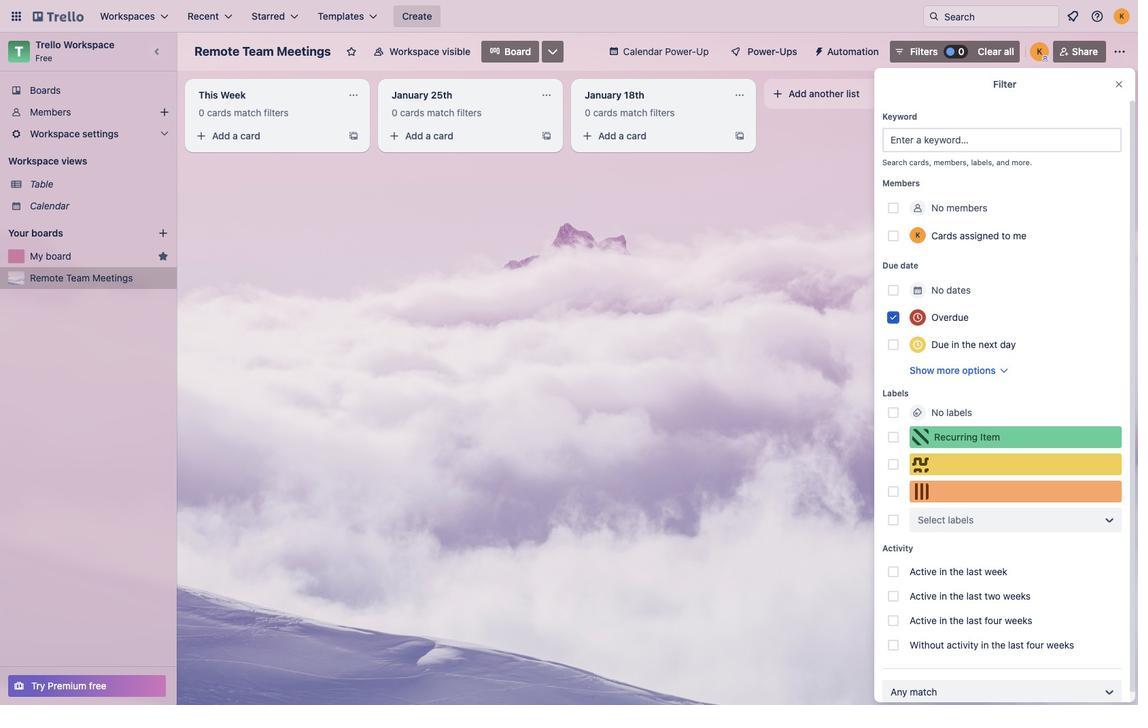 Task type: locate. For each thing, give the bounding box(es) containing it.
1 horizontal spatial members
[[882, 178, 920, 188]]

0 vertical spatial labels
[[946, 407, 972, 418]]

1 horizontal spatial team
[[242, 44, 274, 58]]

0 vertical spatial team
[[242, 44, 274, 58]]

0 vertical spatial no
[[931, 202, 944, 213]]

in down active in the last week
[[939, 590, 947, 602]]

another
[[809, 88, 844, 99]]

active down active in the last week
[[910, 590, 937, 602]]

1 power- from the left
[[665, 46, 696, 57]]

options
[[962, 364, 996, 376]]

starred icon image
[[158, 251, 169, 262]]

try premium free button
[[8, 675, 166, 697]]

0 vertical spatial members
[[30, 106, 71, 118]]

1 vertical spatial calendar
[[30, 200, 69, 211]]

calendar power-up
[[623, 46, 709, 57]]

labels up recurring
[[946, 407, 972, 418]]

january 18th
[[585, 89, 644, 101]]

1 horizontal spatial remote team meetings
[[194, 44, 331, 58]]

filters down january 18th text box
[[650, 107, 675, 118]]

0 horizontal spatial remote team meetings
[[30, 272, 133, 283]]

0 horizontal spatial team
[[66, 272, 90, 283]]

Board name text field
[[188, 41, 338, 63]]

1 horizontal spatial a
[[426, 130, 431, 141]]

workspace
[[63, 39, 114, 50], [389, 46, 439, 57], [30, 128, 80, 139], [8, 155, 59, 167]]

in up without
[[939, 615, 947, 626]]

meetings down the my board link
[[92, 272, 133, 283]]

1 vertical spatial no
[[931, 284, 944, 296]]

cards for 25th
[[400, 107, 424, 118]]

cards down january 25th
[[400, 107, 424, 118]]

color: yellow, title: none element
[[910, 453, 1122, 475]]

3 filters from the left
[[650, 107, 675, 118]]

in up show more options
[[952, 339, 959, 350]]

card down 25th
[[433, 130, 453, 141]]

3 add a card button from the left
[[577, 125, 726, 147]]

2 vertical spatial no
[[931, 407, 944, 418]]

1 horizontal spatial create from template… image
[[541, 131, 552, 141]]

add
[[789, 88, 807, 99], [212, 130, 230, 141], [405, 130, 423, 141], [598, 130, 616, 141]]

match down 25th
[[427, 107, 454, 118]]

1 vertical spatial team
[[66, 272, 90, 283]]

members down boards
[[30, 106, 71, 118]]

workspaces button
[[92, 5, 177, 27]]

0 horizontal spatial card
[[240, 130, 260, 141]]

3 add a card from the left
[[598, 130, 646, 141]]

t link
[[8, 41, 30, 63]]

1 add a card button from the left
[[190, 125, 340, 147]]

filters down this week text box
[[264, 107, 289, 118]]

1 january from the left
[[392, 89, 429, 101]]

search cards, members, labels, and more.
[[882, 158, 1032, 167]]

match down week
[[234, 107, 261, 118]]

match
[[234, 107, 261, 118], [427, 107, 454, 118], [620, 107, 647, 118], [910, 686, 937, 698]]

a for 25th
[[426, 130, 431, 141]]

3 0 cards match filters from the left
[[585, 107, 675, 118]]

no up recurring
[[931, 407, 944, 418]]

3 create from template… image from the left
[[734, 131, 745, 141]]

0 horizontal spatial remote
[[30, 272, 64, 283]]

back to home image
[[33, 5, 84, 27]]

members
[[30, 106, 71, 118], [882, 178, 920, 188]]

kendallparks02 (kendallparks02) image right all
[[1030, 42, 1049, 61]]

a down january 18th
[[619, 130, 624, 141]]

the left next
[[962, 339, 976, 350]]

1 horizontal spatial kendallparks02 (kendallparks02) image
[[1030, 42, 1049, 61]]

card for january 18th
[[626, 130, 646, 141]]

dates
[[946, 284, 971, 296]]

power- up january 18th text box
[[665, 46, 696, 57]]

0 horizontal spatial filters
[[264, 107, 289, 118]]

1 active from the top
[[910, 566, 937, 577]]

2 card from the left
[[433, 130, 453, 141]]

cards down this week
[[207, 107, 231, 118]]

four
[[985, 615, 1002, 626], [1026, 639, 1044, 651]]

no
[[931, 202, 944, 213], [931, 284, 944, 296], [931, 407, 944, 418]]

team inside 'link'
[[66, 272, 90, 283]]

calendar
[[623, 46, 663, 57], [30, 200, 69, 211]]

in for active in the last two weeks
[[939, 590, 947, 602]]

any match
[[891, 686, 937, 698]]

0 cards match filters down 25th
[[392, 107, 482, 118]]

remote team meetings inside board name text box
[[194, 44, 331, 58]]

1 vertical spatial due
[[931, 339, 949, 350]]

recent
[[188, 10, 219, 22]]

add down this week
[[212, 130, 230, 141]]

premium
[[48, 680, 86, 691]]

1 horizontal spatial calendar
[[623, 46, 663, 57]]

recent button
[[179, 5, 241, 27]]

kendallparks02 (kendallparks02) image left 'cards'
[[910, 227, 926, 243]]

create from template… image
[[348, 131, 359, 141], [541, 131, 552, 141], [734, 131, 745, 141]]

1 0 cards match filters from the left
[[199, 107, 289, 118]]

remote team meetings down the starred
[[194, 44, 331, 58]]

add a card down january 25th
[[405, 130, 453, 141]]

ups
[[779, 46, 797, 57]]

free
[[89, 680, 106, 691]]

0 horizontal spatial add a card button
[[190, 125, 340, 147]]

1 add a card from the left
[[212, 130, 260, 141]]

2 horizontal spatial cards
[[593, 107, 618, 118]]

workspace for workspace visible
[[389, 46, 439, 57]]

no up 'cards'
[[931, 202, 944, 213]]

clear all button
[[972, 41, 1020, 63]]

add a card down week
[[212, 130, 260, 141]]

2 add a card from the left
[[405, 130, 453, 141]]

labels for no labels
[[946, 407, 972, 418]]

templates button
[[310, 5, 386, 27]]

members
[[946, 202, 988, 213]]

active down activity
[[910, 566, 937, 577]]

clear
[[978, 46, 1002, 57]]

labels
[[946, 407, 972, 418], [948, 514, 974, 526]]

a down week
[[233, 130, 238, 141]]

filters for 18th
[[650, 107, 675, 118]]

close popover image
[[1114, 79, 1124, 90]]

1 horizontal spatial due
[[931, 339, 949, 350]]

boards
[[31, 227, 63, 239]]

0 cards match filters for week
[[199, 107, 289, 118]]

weeks for active in the last four weeks
[[1005, 615, 1032, 626]]

no for no members
[[931, 202, 944, 213]]

january inside text box
[[585, 89, 622, 101]]

0 vertical spatial kendallparks02 (kendallparks02) image
[[1114, 8, 1130, 24]]

meetings inside remote team meetings 'link'
[[92, 272, 133, 283]]

2 no from the top
[[931, 284, 944, 296]]

january for january 18th
[[585, 89, 622, 101]]

january left 25th
[[392, 89, 429, 101]]

add a card for 18th
[[598, 130, 646, 141]]

1 vertical spatial active
[[910, 590, 937, 602]]

the down active in the last week
[[950, 590, 964, 602]]

2 horizontal spatial a
[[619, 130, 624, 141]]

last left week
[[966, 566, 982, 577]]

cards for week
[[207, 107, 231, 118]]

show
[[910, 364, 934, 376]]

2 horizontal spatial 0 cards match filters
[[585, 107, 675, 118]]

1 horizontal spatial 0 cards match filters
[[392, 107, 482, 118]]

cards down january 18th
[[593, 107, 618, 118]]

0 horizontal spatial four
[[985, 615, 1002, 626]]

1 cards from the left
[[207, 107, 231, 118]]

add for january 25th
[[405, 130, 423, 141]]

0 cards match filters
[[199, 107, 289, 118], [392, 107, 482, 118], [585, 107, 675, 118]]

labels right select
[[948, 514, 974, 526]]

automation button
[[808, 41, 887, 63]]

item
[[980, 431, 1000, 443]]

power- left sm image
[[748, 46, 779, 57]]

workspace down create button
[[389, 46, 439, 57]]

0 horizontal spatial kendallparks02 (kendallparks02) image
[[910, 227, 926, 243]]

card down this week text box
[[240, 130, 260, 141]]

2 active from the top
[[910, 590, 937, 602]]

3 card from the left
[[626, 130, 646, 141]]

1 horizontal spatial add a card
[[405, 130, 453, 141]]

last for four
[[966, 615, 982, 626]]

1 horizontal spatial january
[[585, 89, 622, 101]]

Enter a keyword… text field
[[882, 128, 1122, 152]]

1 vertical spatial four
[[1026, 639, 1044, 651]]

in right activity
[[981, 639, 989, 651]]

1 horizontal spatial card
[[433, 130, 453, 141]]

workspace inside button
[[389, 46, 439, 57]]

this
[[199, 89, 218, 101]]

due for due date
[[882, 260, 898, 271]]

1 vertical spatial weeks
[[1005, 615, 1032, 626]]

0 cards match filters down week
[[199, 107, 289, 118]]

add a card button down january 18th text box
[[577, 125, 726, 147]]

1 vertical spatial remote team meetings
[[30, 272, 133, 283]]

show more options button
[[910, 364, 1009, 377]]

in up active in the last two weeks
[[939, 566, 947, 577]]

calendar link
[[30, 199, 169, 213]]

calendar for calendar power-up
[[623, 46, 663, 57]]

1 horizontal spatial add a card button
[[383, 125, 533, 147]]

2 horizontal spatial card
[[626, 130, 646, 141]]

0 down this
[[199, 107, 204, 118]]

remote down my board at the top
[[30, 272, 64, 283]]

0 horizontal spatial 0 cards match filters
[[199, 107, 289, 118]]

1 horizontal spatial cards
[[400, 107, 424, 118]]

0 horizontal spatial create from template… image
[[348, 131, 359, 141]]

remote down recent popup button
[[194, 44, 239, 58]]

2 january from the left
[[585, 89, 622, 101]]

calendar for calendar
[[30, 200, 69, 211]]

2 create from template… image from the left
[[541, 131, 552, 141]]

workspace for workspace settings
[[30, 128, 80, 139]]

match for week
[[234, 107, 261, 118]]

the up activity
[[950, 615, 964, 626]]

weeks for active in the last two weeks
[[1003, 590, 1031, 602]]

date
[[900, 260, 918, 271]]

january left 18th
[[585, 89, 622, 101]]

0 vertical spatial remote team meetings
[[194, 44, 331, 58]]

0 cards match filters down 18th
[[585, 107, 675, 118]]

0 horizontal spatial due
[[882, 260, 898, 271]]

0 horizontal spatial meetings
[[92, 272, 133, 283]]

my
[[30, 250, 43, 262]]

team down the starred
[[242, 44, 274, 58]]

3 active from the top
[[910, 615, 937, 626]]

1 horizontal spatial filters
[[457, 107, 482, 118]]

next
[[979, 339, 997, 350]]

the
[[962, 339, 976, 350], [950, 566, 964, 577], [950, 590, 964, 602], [950, 615, 964, 626], [991, 639, 1006, 651]]

workspace inside popup button
[[30, 128, 80, 139]]

add down january 18th
[[598, 130, 616, 141]]

2 horizontal spatial create from template… image
[[734, 131, 745, 141]]

remote team meetings inside 'link'
[[30, 272, 133, 283]]

in for active in the last week
[[939, 566, 947, 577]]

card down 18th
[[626, 130, 646, 141]]

add a card for 25th
[[405, 130, 453, 141]]

this week
[[199, 89, 246, 101]]

0 down january 18th
[[585, 107, 591, 118]]

2 horizontal spatial add a card
[[598, 130, 646, 141]]

the right activity
[[991, 639, 1006, 651]]

meetings down starred popup button
[[277, 44, 331, 58]]

2 add a card button from the left
[[383, 125, 533, 147]]

filters down january 25th text field
[[457, 107, 482, 118]]

active
[[910, 566, 937, 577], [910, 590, 937, 602], [910, 615, 937, 626]]

1 vertical spatial remote
[[30, 272, 64, 283]]

kendallparks02 (kendallparks02) image
[[1114, 8, 1130, 24], [1030, 42, 1049, 61], [910, 227, 926, 243]]

workspace up table
[[8, 155, 59, 167]]

due up the more
[[931, 339, 949, 350]]

2 horizontal spatial filters
[[650, 107, 675, 118]]

show more options
[[910, 364, 996, 376]]

2 cards from the left
[[400, 107, 424, 118]]

add for january 18th
[[598, 130, 616, 141]]

3 a from the left
[[619, 130, 624, 141]]

2 filters from the left
[[457, 107, 482, 118]]

open information menu image
[[1090, 10, 1104, 23]]

add a card down january 18th
[[598, 130, 646, 141]]

0 horizontal spatial calendar
[[30, 200, 69, 211]]

workspace right trello
[[63, 39, 114, 50]]

0 horizontal spatial a
[[233, 130, 238, 141]]

last down active in the last four weeks
[[1008, 639, 1024, 651]]

add a card button down january 25th text field
[[383, 125, 533, 147]]

your boards with 2 items element
[[8, 225, 137, 241]]

cards assigned to me
[[931, 229, 1027, 241]]

labels for select labels
[[948, 514, 974, 526]]

remote
[[194, 44, 239, 58], [30, 272, 64, 283]]

card
[[240, 130, 260, 141], [433, 130, 453, 141], [626, 130, 646, 141]]

0 horizontal spatial power-
[[665, 46, 696, 57]]

0 vertical spatial calendar
[[623, 46, 663, 57]]

1 horizontal spatial meetings
[[277, 44, 331, 58]]

weeks
[[1003, 590, 1031, 602], [1005, 615, 1032, 626], [1047, 639, 1074, 651]]

1 a from the left
[[233, 130, 238, 141]]

0
[[958, 46, 964, 57], [199, 107, 204, 118], [392, 107, 397, 118], [585, 107, 591, 118]]

0 horizontal spatial cards
[[207, 107, 231, 118]]

remote team meetings
[[194, 44, 331, 58], [30, 272, 133, 283]]

starred button
[[243, 5, 307, 27]]

last left two
[[966, 590, 982, 602]]

active in the last two weeks
[[910, 590, 1031, 602]]

your
[[8, 227, 29, 239]]

labels
[[882, 388, 909, 398]]

1 vertical spatial labels
[[948, 514, 974, 526]]

members down search
[[882, 178, 920, 188]]

1 vertical spatial kendallparks02 (kendallparks02) image
[[1030, 42, 1049, 61]]

18th
[[624, 89, 644, 101]]

0 left clear
[[958, 46, 964, 57]]

0 vertical spatial weeks
[[1003, 590, 1031, 602]]

2 vertical spatial active
[[910, 615, 937, 626]]

due in the next day
[[931, 339, 1016, 350]]

3 no from the top
[[931, 407, 944, 418]]

2 horizontal spatial add a card button
[[577, 125, 726, 147]]

a down january 25th
[[426, 130, 431, 141]]

due left date
[[882, 260, 898, 271]]

Search field
[[940, 6, 1059, 27]]

0 vertical spatial meetings
[[277, 44, 331, 58]]

1 horizontal spatial power-
[[748, 46, 779, 57]]

0 horizontal spatial members
[[30, 106, 71, 118]]

power- inside power-ups button
[[748, 46, 779, 57]]

calendar up 18th
[[623, 46, 663, 57]]

remote team meetings link
[[30, 271, 169, 285]]

25th
[[431, 89, 452, 101]]

add a card button down this week text box
[[190, 125, 340, 147]]

workspace up workspace views
[[30, 128, 80, 139]]

0 down january 25th
[[392, 107, 397, 118]]

more
[[937, 364, 960, 376]]

1 no from the top
[[931, 202, 944, 213]]

calendar down table
[[30, 200, 69, 211]]

trello
[[35, 39, 61, 50]]

1 horizontal spatial remote
[[194, 44, 239, 58]]

active up without
[[910, 615, 937, 626]]

create
[[402, 10, 432, 22]]

match right any
[[910, 686, 937, 698]]

1 vertical spatial meetings
[[92, 272, 133, 283]]

card for january 25th
[[433, 130, 453, 141]]

2 0 cards match filters from the left
[[392, 107, 482, 118]]

the up active in the last two weeks
[[950, 566, 964, 577]]

1 filters from the left
[[264, 107, 289, 118]]

no left dates
[[931, 284, 944, 296]]

0 vertical spatial active
[[910, 566, 937, 577]]

a
[[233, 130, 238, 141], [426, 130, 431, 141], [619, 130, 624, 141]]

0 for january 25th
[[392, 107, 397, 118]]

last down active in the last two weeks
[[966, 615, 982, 626]]

add another list button
[[764, 79, 949, 109]]

week
[[220, 89, 246, 101]]

2 a from the left
[[426, 130, 431, 141]]

add a card button
[[190, 125, 340, 147], [383, 125, 533, 147], [577, 125, 726, 147]]

cards
[[207, 107, 231, 118], [400, 107, 424, 118], [593, 107, 618, 118]]

2 horizontal spatial kendallparks02 (kendallparks02) image
[[1114, 8, 1130, 24]]

search
[[882, 158, 907, 167]]

3 cards from the left
[[593, 107, 618, 118]]

0 vertical spatial due
[[882, 260, 898, 271]]

match down 18th
[[620, 107, 647, 118]]

due date
[[882, 260, 918, 271]]

add down january 25th
[[405, 130, 423, 141]]

board
[[505, 46, 531, 57]]

1 card from the left
[[240, 130, 260, 141]]

your boards
[[8, 227, 63, 239]]

remote team meetings down the my board link
[[30, 272, 133, 283]]

0 vertical spatial remote
[[194, 44, 239, 58]]

1 create from template… image from the left
[[348, 131, 359, 141]]

team down the my board link
[[66, 272, 90, 283]]

kendallparks02 (kendallparks02) image right open information menu image
[[1114, 8, 1130, 24]]

0 horizontal spatial add a card
[[212, 130, 260, 141]]

0 horizontal spatial january
[[392, 89, 429, 101]]

meetings inside board name text box
[[277, 44, 331, 58]]

2 power- from the left
[[748, 46, 779, 57]]

january inside text field
[[392, 89, 429, 101]]



Task type: describe. For each thing, give the bounding box(es) containing it.
0 cards match filters for 25th
[[392, 107, 482, 118]]

trello workspace free
[[35, 39, 114, 63]]

customize views image
[[546, 45, 560, 58]]

table link
[[30, 177, 169, 191]]

sm image
[[808, 41, 827, 60]]

no for no labels
[[931, 407, 944, 418]]

card for this week
[[240, 130, 260, 141]]

create from template… image for january 25th
[[541, 131, 552, 141]]

match for 25th
[[427, 107, 454, 118]]

team inside board name text box
[[242, 44, 274, 58]]

day
[[1000, 339, 1016, 350]]

0 notifications image
[[1065, 8, 1081, 24]]

without
[[910, 639, 944, 651]]

try
[[31, 680, 45, 691]]

share button
[[1053, 41, 1106, 63]]

my board link
[[30, 250, 152, 263]]

without activity in the last four weeks
[[910, 639, 1074, 651]]

templates
[[318, 10, 364, 22]]

boards
[[30, 84, 61, 96]]

last for two
[[966, 590, 982, 602]]

active for active in the last two weeks
[[910, 590, 937, 602]]

show menu image
[[1113, 45, 1127, 58]]

remote inside board name text box
[[194, 44, 239, 58]]

add a card button for 18th
[[577, 125, 726, 147]]

power-ups
[[748, 46, 797, 57]]

active for active in the last four weeks
[[910, 615, 937, 626]]

keyword
[[882, 111, 917, 122]]

filters
[[910, 46, 938, 57]]

try premium free
[[31, 680, 106, 691]]

labels,
[[971, 158, 994, 167]]

remote inside 'link'
[[30, 272, 64, 283]]

members,
[[934, 158, 969, 167]]

this member is an admin of this board. image
[[1042, 55, 1048, 61]]

filter
[[993, 78, 1017, 90]]

a for 18th
[[619, 130, 624, 141]]

table
[[30, 178, 53, 190]]

match for 18th
[[620, 107, 647, 118]]

1 horizontal spatial four
[[1026, 639, 1044, 651]]

my board
[[30, 250, 71, 262]]

workspace inside the trello workspace free
[[63, 39, 114, 50]]

add a card button for week
[[190, 125, 340, 147]]

starred
[[252, 10, 285, 22]]

This Week text field
[[190, 84, 343, 106]]

activity
[[882, 543, 913, 553]]

me
[[1013, 229, 1027, 241]]

0 for january 18th
[[585, 107, 591, 118]]

the for four
[[950, 615, 964, 626]]

power- inside calendar power-up link
[[665, 46, 696, 57]]

workspace visible button
[[365, 41, 479, 63]]

color: orange, title: none element
[[910, 481, 1122, 502]]

0 cards match filters for 18th
[[585, 107, 675, 118]]

the for week
[[950, 566, 964, 577]]

filters for 25th
[[457, 107, 482, 118]]

january for january 25th
[[392, 89, 429, 101]]

activity
[[947, 639, 979, 651]]

and
[[996, 158, 1010, 167]]

January 18th text field
[[577, 84, 729, 106]]

calendar power-up link
[[600, 41, 717, 63]]

assigned
[[960, 229, 999, 241]]

create button
[[394, 5, 440, 27]]

0 vertical spatial four
[[985, 615, 1002, 626]]

color: green, title: "recurring item" element
[[910, 426, 1122, 448]]

in for active in the last four weeks
[[939, 615, 947, 626]]

to
[[1002, 229, 1011, 241]]

0 for this week
[[199, 107, 204, 118]]

no for no dates
[[931, 284, 944, 296]]

star or unstar board image
[[346, 46, 357, 57]]

workspace navigation collapse icon image
[[148, 42, 167, 61]]

the for two
[[950, 590, 964, 602]]

2 vertical spatial weeks
[[1047, 639, 1074, 651]]

in for due in the next day
[[952, 339, 959, 350]]

boards link
[[0, 80, 177, 101]]

more.
[[1012, 158, 1032, 167]]

workspace visible
[[389, 46, 471, 57]]

last for week
[[966, 566, 982, 577]]

cards for 18th
[[593, 107, 618, 118]]

workspace for workspace views
[[8, 155, 59, 167]]

overdue
[[931, 311, 969, 323]]

visible
[[442, 46, 471, 57]]

search image
[[929, 11, 940, 22]]

active in the last four weeks
[[910, 615, 1032, 626]]

no dates
[[931, 284, 971, 296]]

workspace views
[[8, 155, 87, 167]]

january 25th
[[392, 89, 452, 101]]

share
[[1072, 46, 1098, 57]]

the for day
[[962, 339, 976, 350]]

primary element
[[0, 0, 1138, 33]]

clear all
[[978, 46, 1014, 57]]

week
[[985, 566, 1007, 577]]

cards
[[931, 229, 957, 241]]

add a card for week
[[212, 130, 260, 141]]

recurring item
[[934, 431, 1000, 443]]

select labels
[[918, 514, 974, 526]]

add left another
[[789, 88, 807, 99]]

select
[[918, 514, 945, 526]]

trello workspace link
[[35, 39, 114, 50]]

2 vertical spatial kendallparks02 (kendallparks02) image
[[910, 227, 926, 243]]

create from template… image for this week
[[348, 131, 359, 141]]

1 vertical spatial members
[[882, 178, 920, 188]]

create from template… image for january 18th
[[734, 131, 745, 141]]

add for this week
[[212, 130, 230, 141]]

two
[[985, 590, 1001, 602]]

board
[[46, 250, 71, 262]]

power-ups button
[[720, 41, 805, 63]]

workspace settings
[[30, 128, 119, 139]]

due for due in the next day
[[931, 339, 949, 350]]

filters for week
[[264, 107, 289, 118]]

automation
[[827, 46, 879, 57]]

January 25th text field
[[383, 84, 536, 106]]

free
[[35, 53, 52, 63]]

board link
[[481, 41, 539, 63]]

members link
[[0, 101, 177, 123]]

add board image
[[158, 228, 169, 239]]

add another list
[[789, 88, 860, 99]]

recurring
[[934, 431, 978, 443]]

settings
[[82, 128, 119, 139]]

active for active in the last week
[[910, 566, 937, 577]]

add a card button for 25th
[[383, 125, 533, 147]]

no members
[[931, 202, 988, 213]]

cards,
[[909, 158, 931, 167]]

up
[[696, 46, 709, 57]]

list
[[846, 88, 860, 99]]

views
[[61, 155, 87, 167]]

a for week
[[233, 130, 238, 141]]

all
[[1004, 46, 1014, 57]]



Task type: vqa. For each thing, say whether or not it's contained in the screenshot.
1st Add a card button
yes



